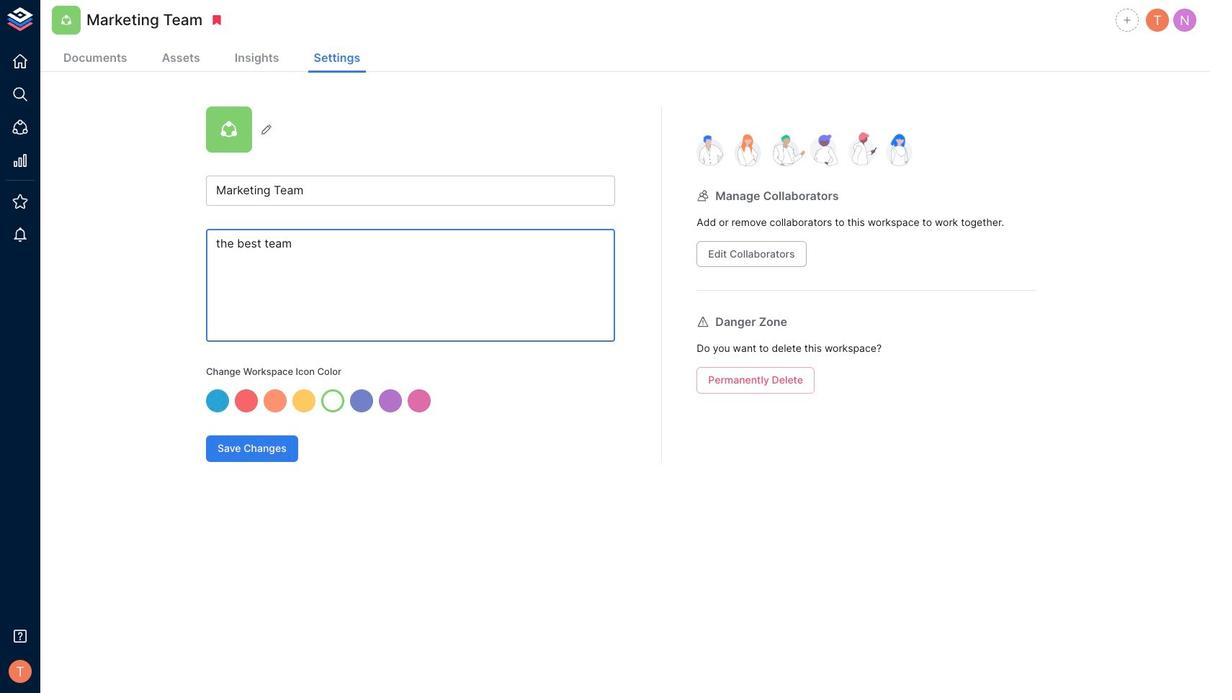 Task type: vqa. For each thing, say whether or not it's contained in the screenshot.
Workspace Name text box
yes



Task type: locate. For each thing, give the bounding box(es) containing it.
remove bookmark image
[[211, 14, 224, 27]]

Workspace notes are visible to all members and guests. text field
[[206, 229, 615, 342]]

Workspace Name text field
[[206, 176, 615, 206]]



